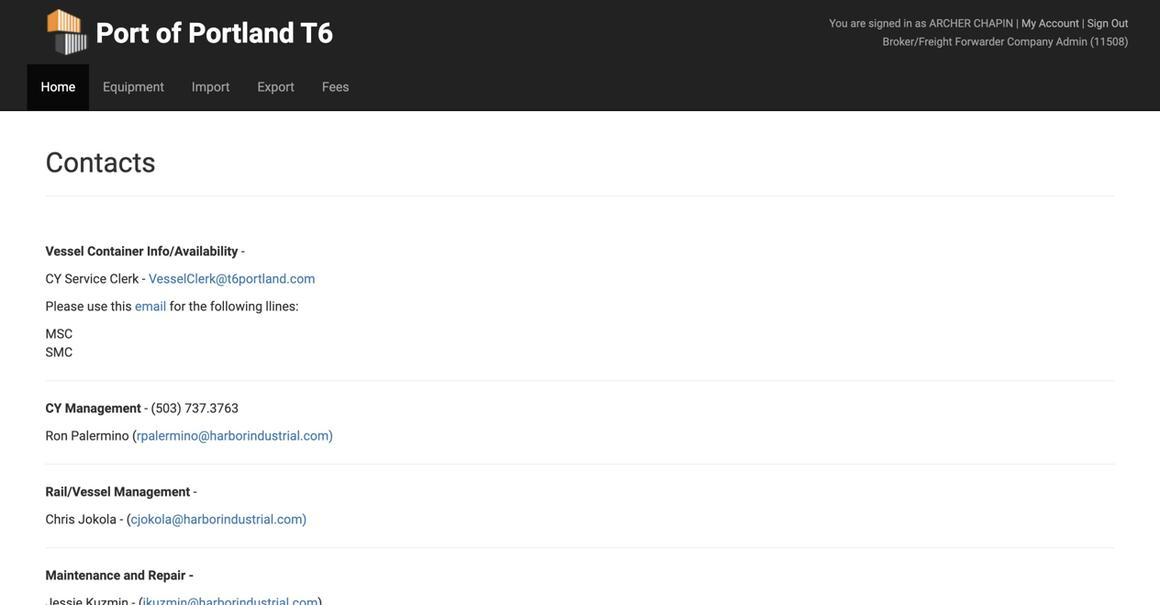 Task type: vqa. For each thing, say whether or not it's contained in the screenshot.
"arriving today" link at the top right
no



Task type: describe. For each thing, give the bounding box(es) containing it.
forwarder
[[955, 35, 1005, 48]]

vesselclerk@t6portland.com link
[[149, 271, 315, 286]]

- right clerk
[[142, 271, 146, 286]]

home button
[[27, 64, 89, 110]]

repair
[[148, 568, 186, 583]]

msc smc
[[45, 326, 73, 360]]

cjokola@harborindustrial.com)
[[131, 512, 307, 527]]

email
[[135, 299, 166, 314]]

- right 'jokola' at the left bottom of page
[[120, 512, 123, 527]]

in
[[904, 17, 913, 30]]

account
[[1039, 17, 1080, 30]]

my
[[1022, 17, 1037, 30]]

rpalermino@harborindustrial.com) link
[[137, 428, 333, 443]]

msc
[[45, 326, 73, 342]]

export button
[[244, 64, 308, 110]]

cy management - (503) 737.3763
[[45, 401, 239, 416]]

ron palermino ( rpalermino@harborindustrial.com)
[[45, 428, 333, 443]]

clerk
[[110, 271, 139, 286]]

contacts
[[45, 146, 156, 179]]

0 vertical spatial (
[[132, 428, 137, 443]]

ron
[[45, 428, 68, 443]]

service
[[65, 271, 107, 286]]

export
[[258, 79, 295, 95]]

- right repair
[[189, 568, 194, 583]]

- left (503)
[[144, 401, 148, 416]]

and
[[124, 568, 145, 583]]

sign
[[1088, 17, 1109, 30]]

management for rail/vessel management
[[114, 484, 190, 499]]

cy service clerk - vesselclerk@t6portland.com
[[45, 271, 315, 286]]

maintenance
[[45, 568, 120, 583]]

broker/freight
[[883, 35, 953, 48]]

- up the chris jokola - ( cjokola@harborindustrial.com)
[[193, 484, 197, 499]]

use
[[87, 299, 108, 314]]

rail/vessel management -
[[45, 484, 197, 499]]

(11508)
[[1091, 35, 1129, 48]]

please
[[45, 299, 84, 314]]

import button
[[178, 64, 244, 110]]

portland
[[188, 17, 295, 50]]

t6
[[301, 17, 333, 50]]

my account link
[[1022, 17, 1080, 30]]



Task type: locate. For each thing, give the bounding box(es) containing it.
vesselclerk@t6portland.com
[[149, 271, 315, 286]]

vessel container info/availability -
[[45, 244, 245, 259]]

(
[[132, 428, 137, 443], [126, 512, 131, 527]]

out
[[1112, 17, 1129, 30]]

fees
[[322, 79, 349, 95]]

0 vertical spatial management
[[65, 401, 141, 416]]

llines:
[[266, 299, 299, 314]]

cy for cy service clerk - vesselclerk@t6portland.com
[[45, 271, 62, 286]]

signed
[[869, 17, 901, 30]]

equipment
[[103, 79, 164, 95]]

1 vertical spatial cy
[[45, 401, 62, 416]]

fees button
[[308, 64, 363, 110]]

sign out link
[[1088, 17, 1129, 30]]

rpalermino@harborindustrial.com)
[[137, 428, 333, 443]]

for
[[170, 299, 186, 314]]

email link
[[135, 299, 166, 314]]

you are signed in as archer chapin | my account | sign out broker/freight forwarder company admin (11508)
[[830, 17, 1129, 48]]

this
[[111, 299, 132, 314]]

maintenance and repair -
[[45, 568, 194, 583]]

1 vertical spatial (
[[126, 512, 131, 527]]

home
[[41, 79, 75, 95]]

chris
[[45, 512, 75, 527]]

palermino
[[71, 428, 129, 443]]

management up palermino
[[65, 401, 141, 416]]

- up vesselclerk@t6portland.com
[[241, 244, 245, 259]]

management up the chris jokola - ( cjokola@harborindustrial.com)
[[114, 484, 190, 499]]

port of portland t6
[[96, 17, 333, 50]]

info/availability
[[147, 244, 238, 259]]

of
[[156, 17, 181, 50]]

admin
[[1056, 35, 1088, 48]]

you
[[830, 17, 848, 30]]

|
[[1016, 17, 1019, 30], [1082, 17, 1085, 30]]

0 horizontal spatial |
[[1016, 17, 1019, 30]]

company
[[1008, 35, 1054, 48]]

1 horizontal spatial |
[[1082, 17, 1085, 30]]

import
[[192, 79, 230, 95]]

1 vertical spatial management
[[114, 484, 190, 499]]

rail/vessel
[[45, 484, 111, 499]]

following
[[210, 299, 263, 314]]

737.3763
[[185, 401, 239, 416]]

| left 'sign'
[[1082, 17, 1085, 30]]

the
[[189, 299, 207, 314]]

port of portland t6 link
[[45, 0, 333, 64]]

vessel
[[45, 244, 84, 259]]

2 | from the left
[[1082, 17, 1085, 30]]

1 horizontal spatial (
[[132, 428, 137, 443]]

management
[[65, 401, 141, 416], [114, 484, 190, 499]]

1 | from the left
[[1016, 17, 1019, 30]]

cy for cy management - (503) 737.3763
[[45, 401, 62, 416]]

cy
[[45, 271, 62, 286], [45, 401, 62, 416]]

container
[[87, 244, 144, 259]]

are
[[851, 17, 866, 30]]

chapin
[[974, 17, 1014, 30]]

0 vertical spatial cy
[[45, 271, 62, 286]]

-
[[241, 244, 245, 259], [142, 271, 146, 286], [144, 401, 148, 416], [193, 484, 197, 499], [120, 512, 123, 527], [189, 568, 194, 583]]

archer
[[930, 17, 971, 30]]

| left the 'my'
[[1016, 17, 1019, 30]]

equipment button
[[89, 64, 178, 110]]

0 horizontal spatial (
[[126, 512, 131, 527]]

cy up ron
[[45, 401, 62, 416]]

cy up please
[[45, 271, 62, 286]]

chris jokola - ( cjokola@harborindustrial.com)
[[45, 512, 307, 527]]

please use this email for the following llines:
[[45, 299, 299, 314]]

(503)
[[151, 401, 182, 416]]

cjokola@harborindustrial.com) link
[[131, 512, 307, 527]]

( down rail/vessel management -
[[126, 512, 131, 527]]

smc
[[45, 345, 73, 360]]

as
[[915, 17, 927, 30]]

jokola
[[78, 512, 117, 527]]

management for cy management
[[65, 401, 141, 416]]

port
[[96, 17, 149, 50]]

1 cy from the top
[[45, 271, 62, 286]]

( down cy management - (503) 737.3763
[[132, 428, 137, 443]]

2 cy from the top
[[45, 401, 62, 416]]



